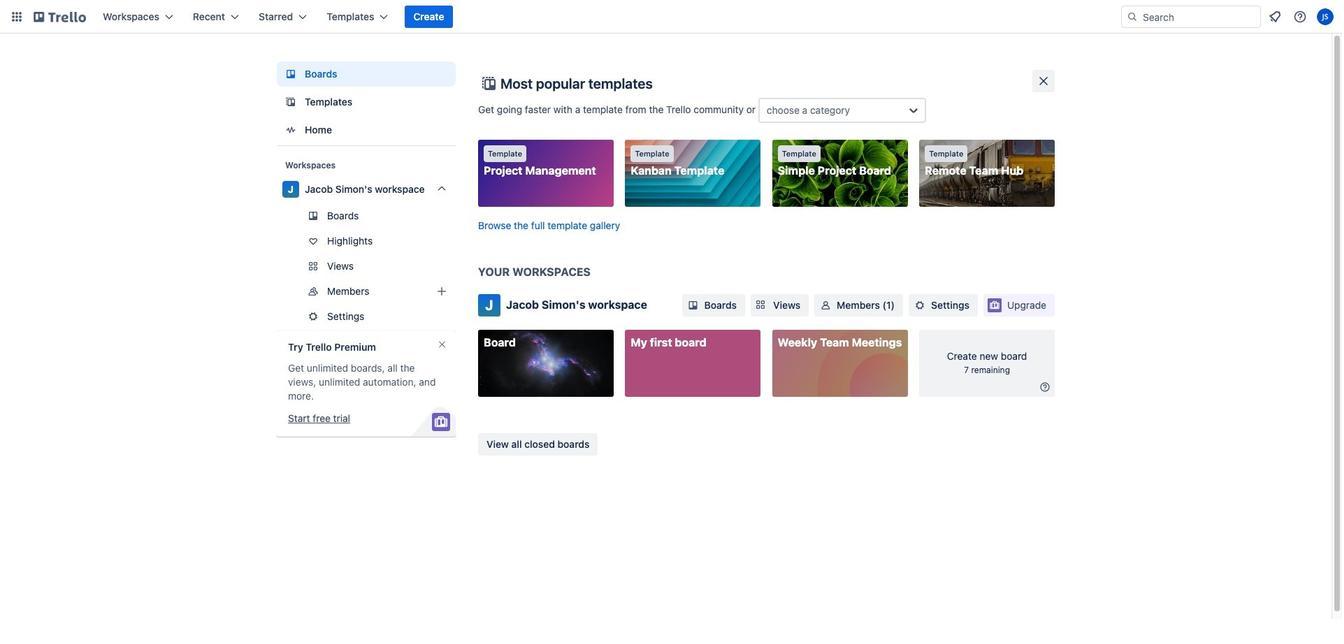 Task type: vqa. For each thing, say whether or not it's contained in the screenshot.
rightmost sm image
yes



Task type: describe. For each thing, give the bounding box(es) containing it.
open information menu image
[[1294, 10, 1308, 24]]

1 sm image from the left
[[819, 298, 833, 312]]

add image
[[434, 283, 450, 300]]

0 notifications image
[[1267, 8, 1284, 25]]

primary element
[[0, 0, 1343, 34]]

Search field
[[1139, 7, 1261, 27]]



Task type: locate. For each thing, give the bounding box(es) containing it.
home image
[[283, 122, 299, 138]]

1 vertical spatial sm image
[[1039, 380, 1053, 394]]

forward image
[[453, 308, 470, 325]]

board image
[[283, 66, 299, 83]]

sm image
[[819, 298, 833, 312], [913, 298, 927, 312]]

0 horizontal spatial sm image
[[819, 298, 833, 312]]

jacob simon (jacobsimon16) image
[[1318, 8, 1334, 25]]

1 horizontal spatial sm image
[[1039, 380, 1053, 394]]

search image
[[1127, 11, 1139, 22]]

0 horizontal spatial sm image
[[687, 298, 701, 312]]

1 horizontal spatial sm image
[[913, 298, 927, 312]]

template board image
[[283, 94, 299, 111]]

forward image
[[453, 283, 470, 300]]

sm image
[[687, 298, 701, 312], [1039, 380, 1053, 394]]

0 vertical spatial sm image
[[687, 298, 701, 312]]

2 sm image from the left
[[913, 298, 927, 312]]

back to home image
[[34, 6, 86, 28]]



